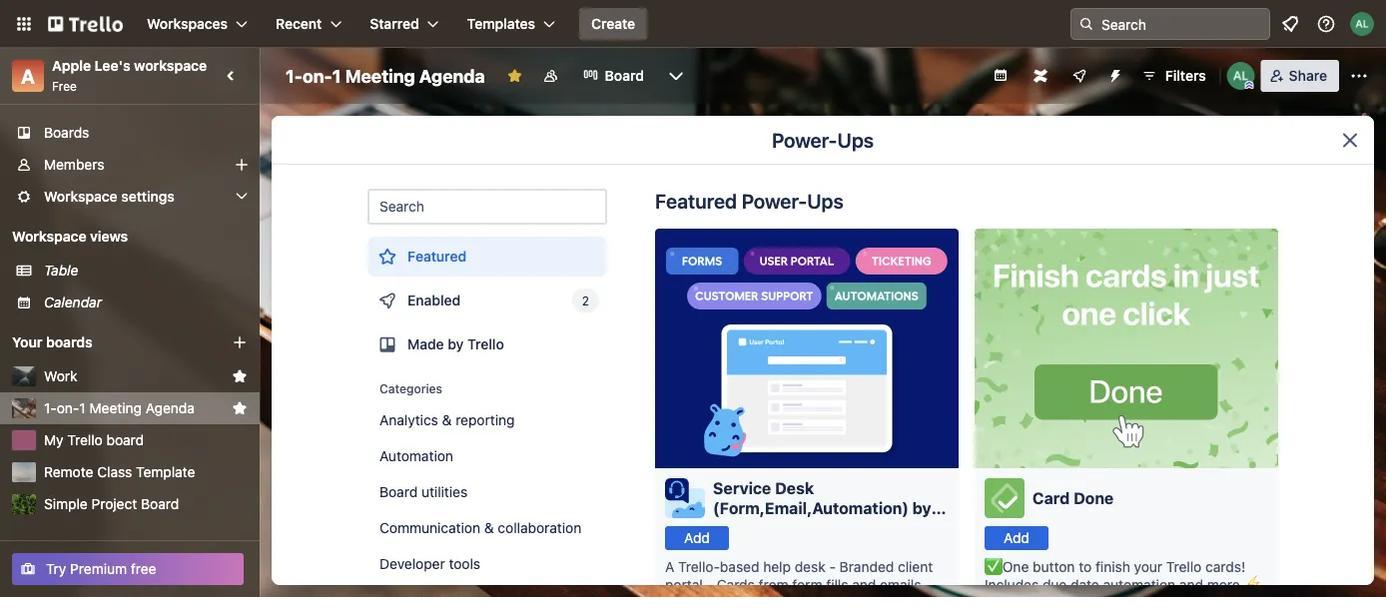 Task type: vqa. For each thing, say whether or not it's contained in the screenshot.
'and' in It's easy to get your team up and running with Trello playbooks
no



Task type: describe. For each thing, give the bounding box(es) containing it.
one
[[1002, 559, 1029, 575]]

show menu image
[[1349, 66, 1369, 86]]

made by trello link
[[367, 325, 607, 364]]

and inside ✅ one button to finish your trello cards! includes due date automation and more ⚡️
[[1179, 577, 1203, 593]]

agenda inside board name text field
[[419, 65, 485, 86]]

board for board
[[605, 67, 644, 84]]

enabled
[[407, 292, 461, 309]]

search image
[[1078, 16, 1094, 32]]

simple
[[44, 496, 88, 512]]

a trello-based help desk - branded client portal - cards from form fills and emails - messages to clients from trello
[[665, 559, 933, 597]]

includes
[[985, 577, 1039, 593]]

trello inside made by trello link
[[467, 336, 504, 352]]

1- inside button
[[44, 400, 57, 416]]

communication
[[379, 520, 480, 536]]

views
[[90, 228, 128, 245]]

1-on-1 meeting agenda inside button
[[44, 400, 195, 416]]

primary element
[[0, 0, 1386, 48]]

1 inside board name text field
[[332, 65, 341, 86]]

1 vertical spatial ups
[[807, 189, 844, 212]]

developer
[[379, 556, 445, 572]]

Board name text field
[[276, 60, 495, 92]]

by inside service desk (form,email,automation) by hipporello
[[912, 499, 931, 518]]

premium
[[70, 561, 127, 577]]

workspace settings
[[44, 188, 175, 205]]

(form,email,automation)
[[713, 499, 909, 518]]

calendar
[[44, 294, 102, 311]]

client
[[898, 559, 933, 575]]

filters
[[1165, 67, 1206, 84]]

Search text field
[[367, 189, 607, 225]]

✅
[[985, 559, 999, 575]]

branded
[[839, 559, 894, 575]]

this member is an admin of this board. image
[[1245, 81, 1254, 90]]

clients
[[751, 595, 793, 597]]

confluence icon image
[[1033, 69, 1047, 83]]

developer tools link
[[367, 548, 607, 580]]

featured for featured power-ups
[[655, 189, 737, 212]]

card
[[1033, 489, 1070, 508]]

try premium free button
[[12, 553, 244, 585]]

trello inside the my trello board link
[[67, 432, 103, 448]]

your boards with 5 items element
[[12, 331, 202, 354]]

starred
[[370, 15, 419, 32]]

more
[[1207, 577, 1240, 593]]

fills
[[826, 577, 848, 593]]

tools
[[449, 556, 480, 572]]

recent button
[[264, 8, 354, 40]]

template
[[136, 464, 195, 480]]

remote class template
[[44, 464, 195, 480]]

service
[[713, 479, 771, 498]]

due
[[1042, 577, 1067, 593]]

create button
[[579, 8, 647, 40]]

trello-
[[678, 559, 720, 575]]

trello inside ✅ one button to finish your trello cards! includes due date automation and more ⚡️
[[1166, 559, 1202, 575]]

hipporello
[[713, 519, 793, 538]]

try premium free
[[46, 561, 156, 577]]

analytics
[[379, 412, 438, 428]]

add for card done
[[1004, 530, 1029, 546]]

and inside a trello-based help desk - branded client portal - cards from form fills and emails - messages to clients from trello
[[852, 577, 876, 593]]

my
[[44, 432, 63, 448]]

add button for card done
[[985, 526, 1048, 550]]

0 horizontal spatial apple lee (applelee29) image
[[1227, 62, 1255, 90]]

share button
[[1261, 60, 1339, 92]]

communication & collaboration link
[[367, 512, 607, 544]]

boards
[[44, 124, 89, 141]]

remote
[[44, 464, 93, 480]]

to inside ✅ one button to finish your trello cards! includes due date automation and more ⚡️
[[1079, 559, 1092, 575]]

2 horizontal spatial -
[[925, 577, 931, 593]]

cards!
[[1205, 559, 1245, 575]]

workspace for workspace views
[[12, 228, 86, 245]]

messages
[[665, 595, 730, 597]]

automation image
[[1099, 60, 1127, 88]]

categories
[[379, 381, 442, 395]]

portal
[[665, 577, 703, 593]]

board utilities link
[[367, 476, 607, 508]]

developer tools
[[379, 556, 480, 572]]

starred icon image for work
[[232, 368, 248, 384]]

workspace views
[[12, 228, 128, 245]]

service desk (form,email,automation) by hipporello
[[713, 479, 931, 538]]

1-on-1 meeting agenda inside board name text field
[[286, 65, 485, 86]]

date
[[1071, 577, 1099, 593]]

apple lee's workspace free
[[52, 57, 207, 93]]

your boards
[[12, 334, 93, 350]]

emails
[[880, 577, 921, 593]]

templates
[[467, 15, 535, 32]]

workspaces button
[[135, 8, 260, 40]]

create
[[591, 15, 635, 32]]

0 horizontal spatial from
[[759, 577, 789, 593]]

0 vertical spatial ups
[[837, 128, 874, 151]]

free
[[131, 561, 156, 577]]

1-on-1 meeting agenda button
[[44, 398, 224, 418]]

recent
[[276, 15, 322, 32]]

members link
[[0, 149, 260, 181]]

work
[[44, 368, 77, 384]]

table link
[[44, 261, 248, 281]]

my trello board link
[[44, 430, 248, 450]]

made by trello
[[407, 336, 504, 352]]

boards link
[[0, 117, 260, 149]]



Task type: locate. For each thing, give the bounding box(es) containing it.
- up fills
[[829, 559, 836, 575]]

1 horizontal spatial 1-
[[286, 65, 303, 86]]

0 vertical spatial workspace
[[44, 188, 117, 205]]

1 vertical spatial featured
[[407, 248, 466, 265]]

0 horizontal spatial board
[[141, 496, 179, 512]]

1 horizontal spatial &
[[484, 520, 494, 536]]

1 horizontal spatial by
[[912, 499, 931, 518]]

board down the template
[[141, 496, 179, 512]]

try
[[46, 561, 66, 577]]

1- down recent
[[286, 65, 303, 86]]

1-on-1 meeting agenda up board
[[44, 400, 195, 416]]

0 vertical spatial apple lee (applelee29) image
[[1350, 12, 1374, 36]]

meeting inside button
[[89, 400, 142, 416]]

reporting
[[456, 412, 515, 428]]

1- up 'my' at the left bottom of page
[[44, 400, 57, 416]]

on- inside button
[[57, 400, 79, 416]]

analytics & reporting
[[379, 412, 515, 428]]

2 add button from the left
[[985, 526, 1048, 550]]

0 vertical spatial 1-on-1 meeting agenda
[[286, 65, 485, 86]]

& right analytics
[[442, 412, 452, 428]]

0 horizontal spatial and
[[852, 577, 876, 593]]

add for service desk (form,email,automation) by hipporello
[[684, 530, 710, 546]]

workspace settings button
[[0, 181, 260, 213]]

1 vertical spatial starred icon image
[[232, 400, 248, 416]]

1 and from the left
[[852, 577, 876, 593]]

board link
[[571, 60, 656, 92]]

1
[[332, 65, 341, 86], [79, 400, 86, 416]]

to inside a trello-based help desk - branded client portal - cards from form fills and emails - messages to clients from trello
[[734, 595, 747, 597]]

a up portal
[[665, 559, 674, 575]]

share
[[1289, 67, 1327, 84]]

desk
[[775, 479, 814, 498]]

1 horizontal spatial trello
[[467, 336, 504, 352]]

power- down power-ups
[[742, 189, 807, 212]]

1 vertical spatial 1-
[[44, 400, 57, 416]]

1-
[[286, 65, 303, 86], [44, 400, 57, 416]]

0 vertical spatial power-
[[772, 128, 837, 151]]

agenda left star or unstar board icon
[[419, 65, 485, 86]]

workspace down 'members'
[[44, 188, 117, 205]]

meeting down "starred"
[[345, 65, 415, 86]]

0 vertical spatial 1-
[[286, 65, 303, 86]]

& inside 'link'
[[442, 412, 452, 428]]

1 starred icon image from the top
[[232, 368, 248, 384]]

automation
[[1103, 577, 1175, 593]]

and left more
[[1179, 577, 1203, 593]]

by right made
[[448, 336, 464, 352]]

1 vertical spatial meeting
[[89, 400, 142, 416]]

1 vertical spatial a
[[665, 559, 674, 575]]

0 vertical spatial 1
[[332, 65, 341, 86]]

✅ one button to finish your trello cards! includes due date automation and more ⚡️
[[985, 559, 1258, 593]]

featured power-ups
[[655, 189, 844, 212]]

on- down the 'work'
[[57, 400, 79, 416]]

0 horizontal spatial add
[[684, 530, 710, 546]]

workspace
[[44, 188, 117, 205], [12, 228, 86, 245]]

apple lee (applelee29) image right filters
[[1227, 62, 1255, 90]]

0 horizontal spatial on-
[[57, 400, 79, 416]]

0 horizontal spatial -
[[706, 577, 713, 593]]

calendar power-up image
[[992, 67, 1008, 83]]

from down the form
[[797, 595, 827, 597]]

open information menu image
[[1316, 14, 1336, 34]]

your
[[1134, 559, 1162, 575]]

power-
[[772, 128, 837, 151], [742, 189, 807, 212]]

1 add button from the left
[[665, 526, 729, 550]]

1 down recent dropdown button
[[332, 65, 341, 86]]

2
[[582, 294, 589, 308]]

automation link
[[367, 440, 607, 472]]

0 horizontal spatial agenda
[[146, 400, 195, 416]]

apple lee's workspace link
[[52, 57, 207, 74]]

0 horizontal spatial by
[[448, 336, 464, 352]]

add button for service desk (form,email,automation) by hipporello
[[665, 526, 729, 550]]

to
[[1079, 559, 1092, 575], [734, 595, 747, 597]]

0 vertical spatial on-
[[303, 65, 332, 86]]

settings
[[121, 188, 175, 205]]

apple lee (applelee29) image
[[1350, 12, 1374, 36], [1227, 62, 1255, 90]]

1-on-1 meeting agenda down "starred"
[[286, 65, 485, 86]]

star or unstar board image
[[507, 68, 523, 84]]

0 horizontal spatial to
[[734, 595, 747, 597]]

free
[[52, 79, 77, 93]]

based
[[720, 559, 759, 575]]

1 horizontal spatial -
[[829, 559, 836, 575]]

1 vertical spatial to
[[734, 595, 747, 597]]

0 vertical spatial &
[[442, 412, 452, 428]]

add board image
[[232, 335, 248, 350]]

0 vertical spatial featured
[[655, 189, 737, 212]]

communication & collaboration
[[379, 520, 581, 536]]

featured
[[655, 189, 737, 212], [407, 248, 466, 265]]

starred button
[[358, 8, 451, 40]]

filters button
[[1135, 60, 1212, 92]]

desk
[[795, 559, 825, 575]]

1 up my trello board
[[79, 400, 86, 416]]

1 horizontal spatial and
[[1179, 577, 1203, 593]]

1 horizontal spatial to
[[1079, 559, 1092, 575]]

on- inside board name text field
[[303, 65, 332, 86]]

workspace inside workspace settings dropdown button
[[44, 188, 117, 205]]

1 vertical spatial on-
[[57, 400, 79, 416]]

0 vertical spatial a
[[21, 64, 35, 87]]

workspace visible image
[[543, 68, 559, 84]]

0 horizontal spatial &
[[442, 412, 452, 428]]

1 vertical spatial apple lee (applelee29) image
[[1227, 62, 1255, 90]]

0 vertical spatial agenda
[[419, 65, 485, 86]]

1 vertical spatial from
[[797, 595, 827, 597]]

board down automation
[[379, 484, 418, 500]]

board left the customize views image
[[605, 67, 644, 84]]

1 vertical spatial 1
[[79, 400, 86, 416]]

1 vertical spatial by
[[912, 499, 931, 518]]

0 vertical spatial starred icon image
[[232, 368, 248, 384]]

workspace for workspace settings
[[44, 188, 117, 205]]

by up client
[[912, 499, 931, 518]]

& for communication
[[484, 520, 494, 536]]

class
[[97, 464, 132, 480]]

1 horizontal spatial add
[[1004, 530, 1029, 546]]

2 horizontal spatial trello
[[1166, 559, 1202, 575]]

2 add from the left
[[1004, 530, 1029, 546]]

0 horizontal spatial featured
[[407, 248, 466, 265]]

1 horizontal spatial a
[[665, 559, 674, 575]]

add button up one
[[985, 526, 1048, 550]]

trello right your
[[1166, 559, 1202, 575]]

1 add from the left
[[684, 530, 710, 546]]

power ups image
[[1071, 68, 1087, 84]]

ups
[[837, 128, 874, 151], [807, 189, 844, 212]]

1 vertical spatial 1-on-1 meeting agenda
[[44, 400, 195, 416]]

0 notifications image
[[1278, 12, 1302, 36]]

1 horizontal spatial meeting
[[345, 65, 415, 86]]

lee's
[[95, 57, 130, 74]]

Search field
[[1094, 9, 1269, 39]]

power-ups
[[772, 128, 874, 151]]

1 horizontal spatial apple lee (applelee29) image
[[1350, 12, 1374, 36]]

trello right 'my' at the left bottom of page
[[67, 432, 103, 448]]

0 horizontal spatial trello
[[67, 432, 103, 448]]

collaboration
[[498, 520, 581, 536]]

1- inside board name text field
[[286, 65, 303, 86]]

0 vertical spatial meeting
[[345, 65, 415, 86]]

0 vertical spatial trello
[[467, 336, 504, 352]]

project
[[91, 496, 137, 512]]

-
[[829, 559, 836, 575], [706, 577, 713, 593], [925, 577, 931, 593]]

workspace navigation collapse icon image
[[218, 62, 246, 90]]

a left free
[[21, 64, 35, 87]]

2 starred icon image from the top
[[232, 400, 248, 416]]

0 horizontal spatial add button
[[665, 526, 729, 550]]

done
[[1074, 489, 1114, 508]]

workspace
[[134, 57, 207, 74]]

templates button
[[455, 8, 567, 40]]

simple project board
[[44, 496, 179, 512]]

⚡️
[[1244, 577, 1258, 593]]

back to home image
[[48, 8, 123, 40]]

1 horizontal spatial 1-on-1 meeting agenda
[[286, 65, 485, 86]]

0 horizontal spatial a
[[21, 64, 35, 87]]

and down branded
[[852, 577, 876, 593]]

0 vertical spatial by
[[448, 336, 464, 352]]

help
[[763, 559, 791, 575]]

cards
[[717, 577, 755, 593]]

1 inside button
[[79, 400, 86, 416]]

board utilities
[[379, 484, 468, 500]]

add up one
[[1004, 530, 1029, 546]]

1 vertical spatial agenda
[[146, 400, 195, 416]]

add
[[684, 530, 710, 546], [1004, 530, 1029, 546]]

to up date
[[1079, 559, 1092, 575]]

1 vertical spatial workspace
[[12, 228, 86, 245]]

a inside a trello-based help desk - branded client portal - cards from form fills and emails - messages to clients from trello
[[665, 559, 674, 575]]

a link
[[12, 60, 44, 92]]

1 vertical spatial &
[[484, 520, 494, 536]]

work button
[[44, 366, 224, 386]]

members
[[44, 156, 104, 173]]

calendar link
[[44, 293, 248, 313]]

2 vertical spatial trello
[[1166, 559, 1202, 575]]

agenda up the my trello board link
[[146, 400, 195, 416]]

a for a trello-based help desk - branded client portal - cards from form fills and emails - messages to clients from trello
[[665, 559, 674, 575]]

simple project board link
[[44, 494, 248, 514]]

from up clients
[[759, 577, 789, 593]]

trello right made
[[467, 336, 504, 352]]

- down client
[[925, 577, 931, 593]]

2 and from the left
[[1179, 577, 1203, 593]]

a for a
[[21, 64, 35, 87]]

& down the board utilities link
[[484, 520, 494, 536]]

apple
[[52, 57, 91, 74]]

1 horizontal spatial agenda
[[419, 65, 485, 86]]

1 horizontal spatial on-
[[303, 65, 332, 86]]

1 horizontal spatial 1
[[332, 65, 341, 86]]

1 vertical spatial trello
[[67, 432, 103, 448]]

analytics & reporting link
[[367, 404, 607, 436]]

add up trello-
[[684, 530, 710, 546]]

utilities
[[421, 484, 468, 500]]

button
[[1033, 559, 1075, 575]]

power- up the featured power-ups
[[772, 128, 837, 151]]

form
[[792, 577, 822, 593]]

add button
[[665, 526, 729, 550], [985, 526, 1048, 550]]

finish
[[1095, 559, 1130, 575]]

starred icon image
[[232, 368, 248, 384], [232, 400, 248, 416]]

add button up trello-
[[665, 526, 729, 550]]

board for board utilities
[[379, 484, 418, 500]]

featured link
[[367, 237, 607, 277]]

agenda inside button
[[146, 400, 195, 416]]

starred icon image for 1-on-1 meeting agenda
[[232, 400, 248, 416]]

0 vertical spatial from
[[759, 577, 789, 593]]

board
[[106, 432, 144, 448]]

1 horizontal spatial featured
[[655, 189, 737, 212]]

on- down recent dropdown button
[[303, 65, 332, 86]]

1 vertical spatial power-
[[742, 189, 807, 212]]

& for analytics
[[442, 412, 452, 428]]

automation
[[379, 448, 453, 464]]

apple lee (applelee29) image right open information menu image
[[1350, 12, 1374, 36]]

your
[[12, 334, 42, 350]]

0 horizontal spatial meeting
[[89, 400, 142, 416]]

meeting inside board name text field
[[345, 65, 415, 86]]

workspaces
[[147, 15, 228, 32]]

meeting up board
[[89, 400, 142, 416]]

1 horizontal spatial board
[[379, 484, 418, 500]]

card done
[[1033, 489, 1114, 508]]

1 horizontal spatial add button
[[985, 526, 1048, 550]]

workspace up table
[[12, 228, 86, 245]]

0 vertical spatial to
[[1079, 559, 1092, 575]]

and
[[852, 577, 876, 593], [1179, 577, 1203, 593]]

table
[[44, 262, 78, 279]]

- up messages
[[706, 577, 713, 593]]

to down cards
[[734, 595, 747, 597]]

1 horizontal spatial from
[[797, 595, 827, 597]]

customize views image
[[666, 66, 686, 86]]

featured for featured
[[407, 248, 466, 265]]

0 horizontal spatial 1
[[79, 400, 86, 416]]

0 horizontal spatial 1-on-1 meeting agenda
[[44, 400, 195, 416]]

2 horizontal spatial board
[[605, 67, 644, 84]]

my trello board
[[44, 432, 144, 448]]

0 horizontal spatial 1-
[[44, 400, 57, 416]]

made
[[407, 336, 444, 352]]

a
[[21, 64, 35, 87], [665, 559, 674, 575]]



